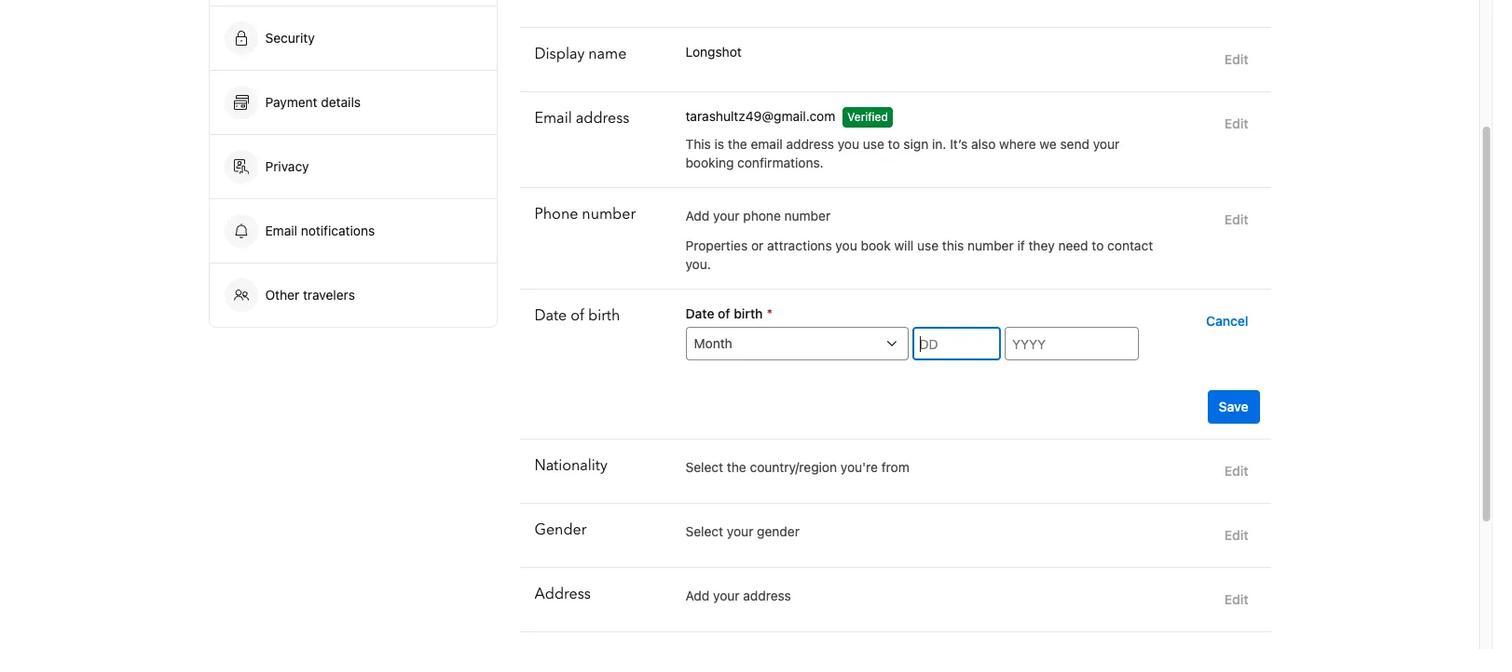 Task type: locate. For each thing, give the bounding box(es) containing it.
1 vertical spatial you
[[836, 238, 858, 254]]

3 edit from the top
[[1225, 212, 1249, 228]]

1 horizontal spatial date
[[686, 306, 715, 322]]

4 edit from the top
[[1225, 463, 1249, 479]]

need
[[1059, 238, 1089, 254]]

1 vertical spatial region
[[520, 632, 1271, 650]]

1 date from the left
[[535, 306, 567, 326]]

phone
[[743, 208, 781, 224]]

1 add from the top
[[686, 208, 710, 224]]

0 vertical spatial address
[[576, 108, 630, 129]]

privacy link
[[209, 135, 497, 199]]

0 horizontal spatial date
[[535, 306, 567, 326]]

date for date of birth *
[[686, 306, 715, 322]]

this
[[686, 136, 711, 152]]

3 edit button from the top
[[1218, 203, 1256, 237]]

use inside this is the email address you use to sign in. it's also where we send your booking confirmations.
[[863, 136, 885, 152]]

longshot
[[686, 44, 742, 60]]

0 horizontal spatial to
[[888, 136, 900, 152]]

select up add your address
[[686, 524, 724, 540]]

address down name
[[576, 108, 630, 129]]

email left notifications
[[265, 223, 297, 239]]

number up attractions
[[785, 208, 831, 224]]

1 vertical spatial email
[[265, 223, 297, 239]]

1 vertical spatial use
[[918, 238, 939, 254]]

you down verified
[[838, 136, 860, 152]]

other travelers link
[[209, 264, 497, 327]]

0 vertical spatial use
[[863, 136, 885, 152]]

2 edit from the top
[[1225, 116, 1249, 131]]

your for add your phone number
[[713, 208, 740, 224]]

edit for phone number
[[1225, 212, 1249, 228]]

attractions
[[767, 238, 832, 254]]

edit for nationality
[[1225, 463, 1249, 479]]

number
[[582, 204, 636, 225], [785, 208, 831, 224], [968, 238, 1014, 254]]

the
[[728, 136, 748, 152], [727, 460, 747, 476]]

you inside this is the email address you use to sign in. it's also where we send your booking confirmations.
[[838, 136, 860, 152]]

add down select your gender
[[686, 588, 710, 604]]

your right 'send'
[[1093, 136, 1120, 152]]

the right is at the top left
[[728, 136, 748, 152]]

add your address
[[686, 588, 792, 604]]

booking
[[686, 155, 734, 171]]

date of birth
[[535, 306, 620, 326]]

gender
[[757, 524, 800, 540]]

1 birth from the left
[[588, 306, 620, 326]]

other
[[265, 287, 300, 303]]

of for date of birth *
[[718, 306, 731, 322]]

we
[[1040, 136, 1057, 152]]

0 vertical spatial the
[[728, 136, 748, 152]]

0 horizontal spatial use
[[863, 136, 885, 152]]

edit for gender
[[1225, 528, 1249, 544]]

0 vertical spatial you
[[838, 136, 860, 152]]

0 vertical spatial email
[[535, 108, 572, 129]]

1 horizontal spatial email
[[535, 108, 572, 129]]

region
[[520, 0, 1271, 27], [520, 632, 1271, 650]]

4 edit button from the top
[[1218, 455, 1256, 489]]

edit button
[[1218, 43, 1256, 76], [1218, 107, 1256, 141], [1218, 203, 1256, 237], [1218, 455, 1256, 489], [1218, 519, 1256, 553], [1218, 584, 1256, 617]]

confirmations.
[[738, 155, 824, 171]]

use
[[863, 136, 885, 152], [918, 238, 939, 254]]

from
[[882, 460, 910, 476]]

privacy
[[265, 159, 309, 174]]

this is the email address you use to sign in. it's also where we send your booking confirmations.
[[686, 136, 1120, 171]]

email
[[535, 108, 572, 129], [265, 223, 297, 239]]

payment details link
[[209, 71, 497, 134]]

display name
[[535, 44, 627, 64]]

phone
[[535, 204, 578, 225]]

your down select your gender
[[713, 588, 740, 604]]

date of birth *
[[686, 306, 773, 322]]

use inside "properties or attractions you book will use this number if they need to contact you."
[[918, 238, 939, 254]]

0 vertical spatial region
[[520, 0, 1271, 27]]

book
[[861, 238, 891, 254]]

use down verified
[[863, 136, 885, 152]]

birth
[[588, 306, 620, 326], [734, 306, 763, 322]]

email
[[751, 136, 783, 152]]

add for add your address
[[686, 588, 710, 604]]

the inside this is the email address you use to sign in. it's also where we send your booking confirmations.
[[728, 136, 748, 152]]

1 horizontal spatial birth
[[734, 306, 763, 322]]

nationality
[[535, 456, 608, 476]]

country/region
[[750, 460, 837, 476]]

details
[[321, 94, 361, 110]]

birth for date of birth *
[[734, 306, 763, 322]]

2 edit button from the top
[[1218, 107, 1256, 141]]

1 region from the top
[[520, 0, 1271, 27]]

your up properties
[[713, 208, 740, 224]]

1 edit from the top
[[1225, 51, 1249, 67]]

edit for address
[[1225, 592, 1249, 608]]

your
[[1093, 136, 1120, 152], [713, 208, 740, 224], [727, 524, 754, 540], [713, 588, 740, 604]]

edit button for display name
[[1218, 43, 1256, 76]]

your for add your address
[[713, 588, 740, 604]]

sign
[[904, 136, 929, 152]]

2 birth from the left
[[734, 306, 763, 322]]

use for phone number
[[918, 238, 939, 254]]

1 vertical spatial to
[[1092, 238, 1104, 254]]

verified
[[848, 110, 888, 124]]

save button
[[1208, 391, 1260, 424]]

edit for display name
[[1225, 51, 1249, 67]]

add up properties
[[686, 208, 710, 224]]

1 vertical spatial add
[[686, 588, 710, 604]]

number right phone
[[582, 204, 636, 225]]

2 select from the top
[[686, 524, 724, 540]]

security link
[[209, 7, 497, 70]]

2 of from the left
[[718, 306, 731, 322]]

use for email address
[[863, 136, 885, 152]]

other travelers
[[265, 287, 355, 303]]

0 vertical spatial add
[[686, 208, 710, 224]]

edit
[[1225, 51, 1249, 67], [1225, 116, 1249, 131], [1225, 212, 1249, 228], [1225, 463, 1249, 479], [1225, 528, 1249, 544], [1225, 592, 1249, 608]]

email for email address
[[535, 108, 572, 129]]

or
[[751, 238, 764, 254]]

contact
[[1108, 238, 1154, 254]]

6 edit from the top
[[1225, 592, 1249, 608]]

0 horizontal spatial number
[[582, 204, 636, 225]]

0 vertical spatial to
[[888, 136, 900, 152]]

0 horizontal spatial of
[[571, 306, 585, 326]]

to right need on the right of the page
[[1092, 238, 1104, 254]]

1 horizontal spatial use
[[918, 238, 939, 254]]

it's
[[950, 136, 968, 152]]

1 horizontal spatial to
[[1092, 238, 1104, 254]]

display
[[535, 44, 585, 64]]

1 vertical spatial address
[[786, 136, 834, 152]]

email for email notifications
[[265, 223, 297, 239]]

number left if
[[968, 238, 1014, 254]]

5 edit button from the top
[[1218, 519, 1256, 553]]

where
[[1000, 136, 1037, 152]]

use right will
[[918, 238, 939, 254]]

cancel
[[1207, 313, 1249, 329]]

1 edit button from the top
[[1218, 43, 1256, 76]]

payment
[[265, 94, 318, 110]]

2 horizontal spatial number
[[968, 238, 1014, 254]]

security
[[265, 30, 315, 46]]

address
[[535, 585, 591, 605]]

to inside this is the email address you use to sign in. it's also where we send your booking confirmations.
[[888, 136, 900, 152]]

1 of from the left
[[571, 306, 585, 326]]

your left gender
[[727, 524, 754, 540]]

add
[[686, 208, 710, 224], [686, 588, 710, 604]]

you left book
[[836, 238, 858, 254]]

0 horizontal spatial birth
[[588, 306, 620, 326]]

send
[[1061, 136, 1090, 152]]

to inside "properties or attractions you book will use this number if they need to contact you."
[[1092, 238, 1104, 254]]

0 vertical spatial select
[[686, 460, 724, 476]]

is
[[715, 136, 725, 152]]

properties
[[686, 238, 748, 254]]

address
[[576, 108, 630, 129], [786, 136, 834, 152], [743, 588, 792, 604]]

to
[[888, 136, 900, 152], [1092, 238, 1104, 254]]

tarashultz49@gmail.com
[[686, 108, 836, 124]]

you
[[838, 136, 860, 152], [836, 238, 858, 254]]

Enter your birth date using two digits telephone field
[[912, 327, 1002, 361]]

2 date from the left
[[686, 306, 715, 322]]

5 edit from the top
[[1225, 528, 1249, 544]]

select
[[686, 460, 724, 476], [686, 524, 724, 540]]

to left sign on the right top of page
[[888, 136, 900, 152]]

email down display
[[535, 108, 572, 129]]

6 edit button from the top
[[1218, 584, 1256, 617]]

email inside email notifications link
[[265, 223, 297, 239]]

date
[[535, 306, 567, 326], [686, 306, 715, 322]]

the left the country/region
[[727, 460, 747, 476]]

of
[[571, 306, 585, 326], [718, 306, 731, 322]]

2 add from the top
[[686, 588, 710, 604]]

address down gender
[[743, 588, 792, 604]]

0 horizontal spatial email
[[265, 223, 297, 239]]

will
[[895, 238, 914, 254]]

1 vertical spatial select
[[686, 524, 724, 540]]

select up select your gender
[[686, 460, 724, 476]]

address up confirmations.
[[786, 136, 834, 152]]

select for gender
[[686, 524, 724, 540]]

1 horizontal spatial of
[[718, 306, 731, 322]]

1 select from the top
[[686, 460, 724, 476]]



Task type: describe. For each thing, give the bounding box(es) containing it.
email notifications link
[[209, 200, 497, 263]]

edit button for phone number
[[1218, 203, 1256, 237]]

Enter your birth year using four digits telephone field
[[1005, 327, 1139, 361]]

phone number
[[535, 204, 636, 225]]

you're
[[841, 460, 878, 476]]

of for date of birth
[[571, 306, 585, 326]]

address inside this is the email address you use to sign in. it's also where we send your booking confirmations.
[[786, 136, 834, 152]]

name
[[589, 44, 627, 64]]

edit button for nationality
[[1218, 455, 1256, 489]]

edit button for email address
[[1218, 107, 1256, 141]]

travelers
[[303, 287, 355, 303]]

if
[[1018, 238, 1025, 254]]

edit for email address
[[1225, 116, 1249, 131]]

*
[[767, 306, 773, 322]]

you inside "properties or attractions you book will use this number if they need to contact you."
[[836, 238, 858, 254]]

payment details
[[265, 94, 364, 110]]

add your phone number
[[686, 208, 831, 224]]

your for select your gender
[[727, 524, 754, 540]]

in.
[[933, 136, 947, 152]]

select for nationality
[[686, 460, 724, 476]]

cancel button
[[1199, 305, 1256, 338]]

2 region from the top
[[520, 632, 1271, 650]]

you.
[[686, 256, 711, 272]]

your inside this is the email address you use to sign in. it's also where we send your booking confirmations.
[[1093, 136, 1120, 152]]

edit button for gender
[[1218, 519, 1256, 553]]

birth for date of birth
[[588, 306, 620, 326]]

this
[[943, 238, 964, 254]]

select the country/region you're from
[[686, 460, 910, 476]]

properties or attractions you book will use this number if they need to contact you.
[[686, 238, 1154, 272]]

email notifications
[[265, 223, 375, 239]]

date for date of birth
[[535, 306, 567, 326]]

1 horizontal spatial number
[[785, 208, 831, 224]]

gender
[[535, 520, 587, 541]]

email address
[[535, 108, 630, 129]]

select your gender
[[686, 524, 800, 540]]

they
[[1029, 238, 1055, 254]]

edit button for address
[[1218, 584, 1256, 617]]

save
[[1219, 399, 1249, 415]]

1 vertical spatial the
[[727, 460, 747, 476]]

add for add your phone number
[[686, 208, 710, 224]]

also
[[972, 136, 996, 152]]

2 vertical spatial address
[[743, 588, 792, 604]]

notifications
[[301, 223, 375, 239]]

number inside "properties or attractions you book will use this number if they need to contact you."
[[968, 238, 1014, 254]]



Task type: vqa. For each thing, say whether or not it's contained in the screenshot.
attractions
yes



